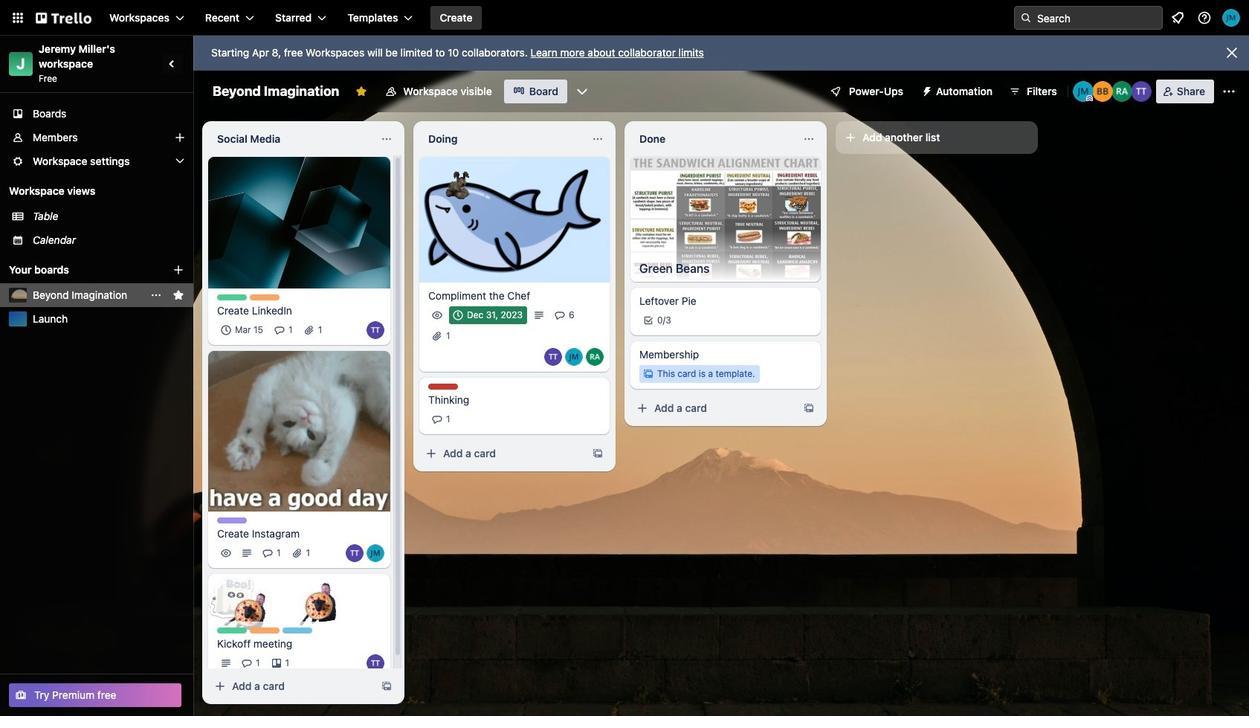 Task type: describe. For each thing, give the bounding box(es) containing it.
back to home image
[[36, 6, 91, 30]]

pete ghost image
[[207, 574, 255, 622]]

customize views image
[[575, 84, 590, 99]]

show menu image
[[1222, 84, 1237, 99]]

0 vertical spatial terry turtle (terryturtle) image
[[1131, 81, 1152, 102]]

color: orange, title: none image
[[250, 294, 280, 300]]

0 horizontal spatial create from template… image
[[592, 447, 604, 459]]

terry turtle (terryturtle) image for color: orange, title: none image
[[367, 654, 384, 672]]

workspace navigation collapse icon image
[[162, 54, 183, 74]]

Board name text field
[[205, 80, 347, 103]]

0 notifications image
[[1169, 9, 1187, 27]]

star or unstar board image
[[356, 86, 368, 97]]

sm image
[[915, 80, 936, 100]]

color: bold red, title: "thoughts" element
[[428, 383, 458, 389]]

0 horizontal spatial terry turtle (terryturtle) image
[[544, 348, 562, 366]]

starred icon image
[[173, 289, 184, 301]]

search image
[[1020, 12, 1032, 24]]



Task type: vqa. For each thing, say whether or not it's contained in the screenshot.
Primary "element"
yes



Task type: locate. For each thing, give the bounding box(es) containing it.
jeremy miller (jeremymiller198) image inside primary element
[[1222, 9, 1240, 27]]

0 horizontal spatial https://media3.giphy.com/media/uzbc1merae75kv3oqd/100w.gif?cid=ad960664cgd8q560jl16i4tqsq6qk30rgh2t6st4j6ihzo35&ep=v1_stickers_search&rid=100w.gif&ct=s image
[[220, 578, 275, 633]]

https://media3.giphy.com/media/uzbc1merae75kv3oqd/100w.gif?cid=ad960664cgd8q560jl16i4tqsq6qk30rgh2t6st4j6ihzo35&ep=v1_stickers_search&rid=100w.gif&ct=s image up color: sky, title: "sparkling" element
[[288, 572, 343, 627]]

jeremy miller (jeremymiller198) image
[[1222, 9, 1240, 27], [1073, 81, 1094, 102], [565, 348, 583, 366]]

create from template… image
[[381, 680, 393, 692]]

ruby anderson (rubyanderson7) image
[[1111, 81, 1132, 102]]

this member is an admin of this board. image
[[1086, 95, 1093, 102]]

0 horizontal spatial jeremy miller (jeremymiller198) image
[[565, 348, 583, 366]]

0 vertical spatial terry turtle (terryturtle) image
[[367, 321, 384, 339]]

board actions menu image
[[150, 289, 162, 301]]

add board image
[[173, 264, 184, 276]]

ruby anderson (rubyanderson7) image
[[586, 348, 604, 366]]

terry turtle (terryturtle) image
[[1131, 81, 1152, 102], [544, 348, 562, 366]]

https://media1.giphy.com/media/3ov9jucrjra1ggg9vu/100w.gif?cid=ad960664cgd8q560jl16i4tqsq6qk30rgh2t6st4j6ihzo35&ep=v1_stickers_search&rid=100w.gif&ct=s image
[[438, 156, 487, 205]]

color: orange, title: none image
[[250, 628, 280, 634]]

bob builder (bobbuilder40) image
[[1092, 81, 1113, 102]]

jeremy miller (jeremymiller198) image left ruby anderson (rubyanderson7) image
[[1073, 81, 1094, 102]]

None checkbox
[[217, 321, 268, 339]]

color: green, title: none image left color: orange, title: none image
[[217, 628, 247, 634]]

primary element
[[0, 0, 1249, 36]]

terry turtle (terryturtle) image left ruby anderson (rubyanderson7) icon
[[544, 348, 562, 366]]

color: sky, title: "sparkling" element
[[283, 628, 312, 634]]

Search field
[[1032, 7, 1162, 29]]

1 vertical spatial color: green, title: none image
[[217, 628, 247, 634]]

1 color: green, title: none image from the top
[[217, 294, 247, 300]]

open information menu image
[[1197, 10, 1212, 25]]

2 horizontal spatial jeremy miller (jeremymiller198) image
[[1222, 9, 1240, 27]]

1 horizontal spatial jeremy miller (jeremymiller198) image
[[1073, 81, 1094, 102]]

1 vertical spatial create from template… image
[[592, 447, 604, 459]]

color: green, title: none image left color: orange, title: none icon
[[217, 294, 247, 300]]

https://media3.giphy.com/media/uzbc1merae75kv3oqd/100w.gif?cid=ad960664cgd8q560jl16i4tqsq6qk30rgh2t6st4j6ihzo35&ep=v1_stickers_search&rid=100w.gif&ct=s image left color: sky, title: "sparkling" element
[[220, 578, 275, 633]]

terry turtle (terryturtle) image for color: orange, title: none icon
[[367, 321, 384, 339]]

0 vertical spatial color: green, title: none image
[[217, 294, 247, 300]]

terry turtle (terryturtle) image
[[367, 321, 384, 339], [346, 544, 364, 562], [367, 654, 384, 672]]

1 horizontal spatial terry turtle (terryturtle) image
[[1131, 81, 1152, 102]]

your boards with 2 items element
[[9, 261, 150, 279]]

jeremy miller (jeremymiller198) image left ruby anderson (rubyanderson7) icon
[[565, 348, 583, 366]]

None text field
[[208, 127, 375, 151], [419, 127, 586, 151], [208, 127, 375, 151], [419, 127, 586, 151]]

color: purple, title: none image
[[217, 518, 247, 523]]

color: green, title: none image for color: orange, title: none image
[[217, 628, 247, 634]]

jeremy miller (jeremymiller198) image right open information menu "icon"
[[1222, 9, 1240, 27]]

1 vertical spatial jeremy miller (jeremymiller198) image
[[1073, 81, 1094, 102]]

https://media3.giphy.com/media/uzbc1merae75kv3oqd/100w.gif?cid=ad960664cgd8q560jl16i4tqsq6qk30rgh2t6st4j6ihzo35&ep=v1_stickers_search&rid=100w.gif&ct=s image
[[288, 572, 343, 627], [220, 578, 275, 633]]

0 vertical spatial jeremy miller (jeremymiller198) image
[[1222, 9, 1240, 27]]

2 color: green, title: none image from the top
[[217, 628, 247, 634]]

1 vertical spatial terry turtle (terryturtle) image
[[346, 544, 364, 562]]

1 vertical spatial terry turtle (terryturtle) image
[[544, 348, 562, 366]]

color: green, title: none image for color: orange, title: none icon
[[217, 294, 247, 300]]

0 vertical spatial create from template… image
[[803, 402, 815, 414]]

jeremy miller (jeremymiller198) image
[[367, 544, 384, 562]]

1 horizontal spatial create from template… image
[[803, 402, 815, 414]]

create from template… image
[[803, 402, 815, 414], [592, 447, 604, 459]]

1 horizontal spatial https://media3.giphy.com/media/uzbc1merae75kv3oqd/100w.gif?cid=ad960664cgd8q560jl16i4tqsq6qk30rgh2t6st4j6ihzo35&ep=v1_stickers_search&rid=100w.gif&ct=s image
[[288, 572, 343, 627]]

color: green, title: none image
[[217, 294, 247, 300], [217, 628, 247, 634]]

2 vertical spatial jeremy miller (jeremymiller198) image
[[565, 348, 583, 366]]

2 vertical spatial terry turtle (terryturtle) image
[[367, 654, 384, 672]]

terry turtle (terryturtle) image right bob builder (bobbuilder40) image
[[1131, 81, 1152, 102]]

None text field
[[631, 127, 797, 151]]

None checkbox
[[449, 306, 527, 324]]



